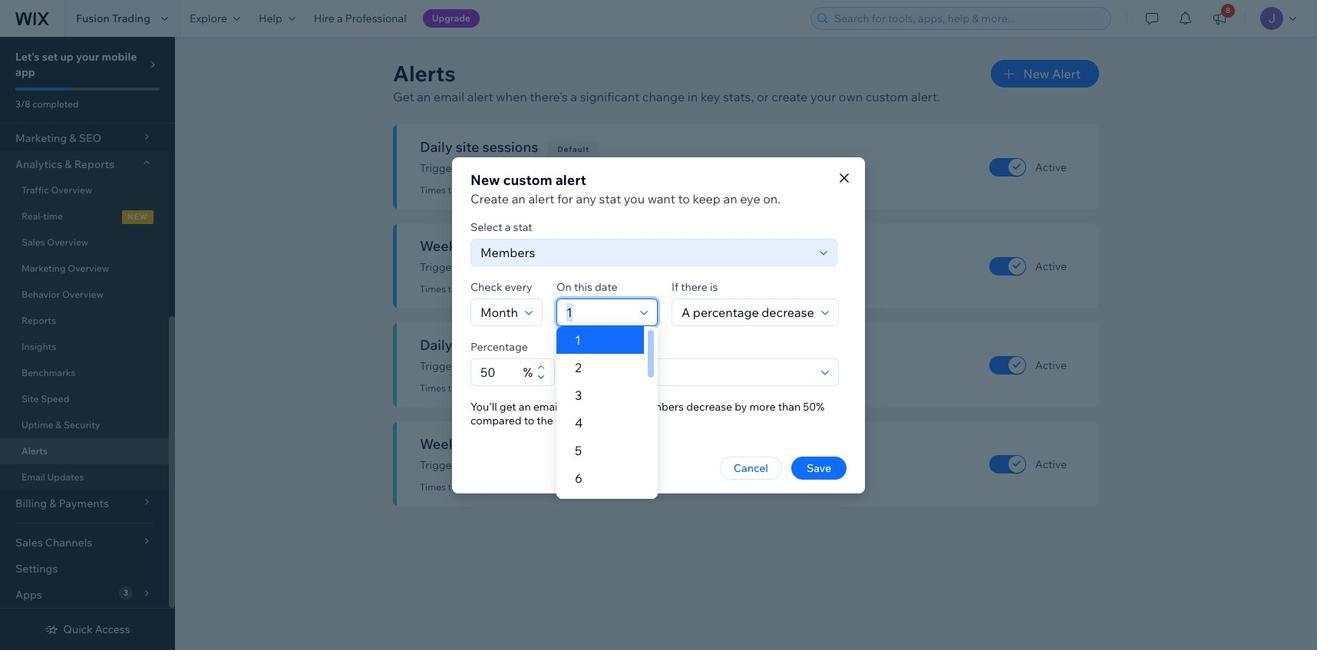 Task type: vqa. For each thing, say whether or not it's contained in the screenshot.
Email Updates link
yes



Task type: describe. For each thing, give the bounding box(es) containing it.
want
[[648, 191, 676, 206]]

custom inside the alerts get an email alert when there's a significant change in key stats, or create your own custom alert.
[[866, 89, 909, 104]]

daily total sales
[[420, 336, 522, 354]]

when inside you'll get an email when monthly members decrease by more than 50% compared to the last month.
[[563, 400, 590, 414]]

stats,
[[723, 89, 754, 104]]

active for weekly site sessions
[[1036, 259, 1068, 273]]

if there is
[[672, 280, 718, 294]]

7
[[575, 498, 582, 514]]

new custom alert create an alert for any stat you want to keep an eye on.
[[471, 171, 781, 206]]

create
[[772, 89, 808, 104]]

is
[[710, 280, 718, 294]]

triggered: for daily site sessions
[[448, 184, 491, 196]]

Select a stat field
[[476, 239, 816, 265]]

1 horizontal spatial alert
[[529, 191, 555, 206]]

sessions for weekly site sessions
[[498, 237, 554, 255]]

& for analytics
[[65, 157, 72, 171]]

3
[[575, 388, 582, 403]]

total right 6
[[604, 459, 627, 472]]

times for daily site sessions
[[420, 184, 446, 196]]

check
[[471, 280, 503, 294]]

site down select
[[471, 237, 495, 255]]

never for weekly site sessions
[[493, 283, 517, 295]]

an inside the alerts get an email alert when there's a significant change in key stats, or create your own custom alert.
[[417, 89, 431, 104]]

create
[[471, 191, 509, 206]]

analytics
[[15, 157, 62, 171]]

Check every field
[[476, 299, 521, 325]]

email for alerts
[[434, 89, 465, 104]]

sales overview link
[[0, 230, 169, 256]]

weekly total sales
[[420, 435, 537, 453]]

members
[[636, 400, 684, 414]]

more
[[750, 400, 776, 414]]

new
[[128, 212, 148, 222]]

explore
[[190, 12, 227, 25]]

up
[[60, 50, 74, 64]]

get
[[393, 89, 414, 104]]

compared
[[569, 340, 622, 354]]

uptime
[[22, 419, 53, 431]]

sessions. for daily site sessions
[[613, 161, 659, 175]]

daily for daily site sessions
[[420, 138, 453, 156]]

times triggered: never triggered for weekly total sales
[[420, 482, 560, 493]]

5
[[575, 443, 582, 459]]

percentage
[[471, 340, 528, 354]]

3/8
[[15, 98, 30, 110]]

triggered: for daily total sales
[[448, 382, 491, 394]]

on this date
[[557, 280, 618, 294]]

weekly for sales
[[567, 459, 602, 472]]

0 horizontal spatial reports
[[22, 315, 56, 326]]

speed
[[41, 393, 69, 405]]

every
[[505, 280, 533, 294]]

set
[[42, 50, 58, 64]]

8
[[1227, 5, 1231, 15]]

own
[[839, 89, 863, 104]]

you
[[624, 191, 645, 206]]

change for daily site sessions
[[516, 161, 553, 175]]

1 option
[[557, 326, 644, 354]]

total up 'percentage' text box
[[456, 336, 486, 354]]

keep
[[693, 191, 721, 206]]

hire a professional link
[[305, 0, 416, 37]]

on
[[557, 280, 572, 294]]

new alert
[[1024, 66, 1081, 81]]

compared
[[471, 414, 522, 427]]

settings
[[15, 562, 58, 576]]

change for weekly total sales
[[516, 459, 553, 472]]

overview for marketing overview
[[68, 263, 109, 274]]

On this date field
[[562, 299, 636, 325]]

reports inside dropdown button
[[74, 157, 115, 171]]

site
[[22, 393, 39, 405]]

in inside the alerts get an email alert when there's a significant change in key stats, or create your own custom alert.
[[688, 89, 698, 104]]

triggered for weekly site sessions
[[519, 283, 560, 295]]

marketing overview
[[22, 263, 109, 274]]

overview for sales overview
[[47, 237, 88, 248]]

fusion trading
[[76, 12, 151, 25]]

uptime & security
[[22, 419, 100, 431]]

in for weekly total sales
[[555, 459, 564, 472]]

quick
[[63, 623, 93, 637]]

security
[[64, 419, 100, 431]]

weekly for weekly site sessions
[[420, 237, 468, 255]]

change inside the alerts get an email alert when there's a significant change in key stats, or create your own custom alert.
[[643, 89, 685, 104]]

select a stat
[[471, 220, 533, 234]]

1 horizontal spatial to
[[625, 340, 635, 354]]

let's
[[15, 50, 40, 64]]

triggered for weekly total sales
[[519, 482, 560, 493]]

to inside you'll get an email when monthly members decrease by more than 50% compared to the last month.
[[524, 414, 535, 427]]

weekly for weekly total sales
[[420, 435, 468, 453]]

hire
[[314, 12, 335, 25]]

trigger: for daily total sales
[[420, 359, 459, 373]]

this
[[574, 280, 593, 294]]

trigger: for weekly total sales
[[420, 459, 459, 472]]

list box containing 1
[[557, 326, 658, 520]]

traffic
[[22, 184, 49, 196]]

real-time
[[22, 210, 63, 222]]

select
[[471, 220, 503, 234]]

never for weekly total sales
[[493, 482, 517, 493]]

decrease
[[687, 400, 733, 414]]

change for weekly site sessions
[[516, 260, 553, 274]]

save button
[[792, 457, 847, 480]]

alerts for alerts
[[22, 445, 48, 457]]

a for stat
[[505, 220, 511, 234]]

site speed
[[22, 393, 69, 405]]

benchmarks link
[[0, 360, 169, 386]]

5 6 7
[[575, 443, 583, 514]]

If there is field
[[677, 299, 817, 325]]

alert
[[1053, 66, 1081, 81]]

date
[[595, 280, 618, 294]]

daily for daily total sales
[[420, 336, 453, 354]]

sales for daily total sales
[[489, 336, 522, 354]]

3/8 completed
[[15, 98, 79, 110]]

behavior
[[22, 289, 60, 300]]

reports link
[[0, 308, 169, 334]]

updates
[[47, 472, 84, 483]]

times triggered: never triggered for weekly site sessions
[[420, 283, 560, 295]]

last
[[556, 414, 574, 427]]

total down the compared
[[471, 435, 501, 453]]

marketing
[[22, 263, 66, 274]]

time
[[43, 210, 63, 222]]

triggered for daily total sales
[[519, 382, 560, 394]]

active for weekly total sales
[[1036, 457, 1068, 471]]

benchmarks
[[22, 367, 76, 379]]

& for uptime
[[56, 419, 62, 431]]

significant for daily total sales
[[461, 359, 513, 373]]

monthly
[[593, 400, 634, 414]]

trading
[[112, 12, 151, 25]]

help button
[[250, 0, 305, 37]]

fusion
[[76, 12, 110, 25]]

or
[[757, 89, 769, 104]]

help
[[259, 12, 283, 25]]



Task type: locate. For each thing, give the bounding box(es) containing it.
times triggered: never triggered down the weekly total sales at the left
[[420, 482, 560, 493]]

1 horizontal spatial custom
[[866, 89, 909, 104]]

trigger: down the weekly total sales at the left
[[420, 459, 459, 472]]

1 vertical spatial daily
[[567, 359, 591, 373]]

0 vertical spatial sales
[[489, 336, 522, 354]]

1 daily from the top
[[567, 161, 591, 175]]

daily for sales
[[567, 359, 591, 373]]

your inside the alerts get an email alert when there's a significant change in key stats, or create your own custom alert.
[[811, 89, 837, 104]]

times down daily total sales
[[420, 382, 446, 394]]

on.
[[764, 191, 781, 206]]

& inside "uptime & security" link
[[56, 419, 62, 431]]

a for professional
[[337, 12, 343, 25]]

& right uptime on the bottom left of page
[[56, 419, 62, 431]]

1 horizontal spatial alerts
[[393, 60, 456, 87]]

1 triggered from the top
[[519, 184, 560, 196]]

sales. down you'll get an email when monthly members decrease by more than 50% compared to the last month.
[[629, 459, 657, 472]]

1 horizontal spatial email
[[534, 400, 561, 414]]

times down the weekly total sales at the left
[[420, 482, 446, 493]]

trigger: significant change in daily site sessions.
[[420, 161, 659, 175]]

1 horizontal spatial your
[[811, 89, 837, 104]]

traffic overview link
[[0, 177, 169, 204]]

2 vertical spatial to
[[524, 414, 535, 427]]

4 times from the top
[[420, 482, 446, 493]]

sessions. for weekly site sessions
[[625, 260, 670, 274]]

in for daily site sessions
[[555, 161, 564, 175]]

eye
[[741, 191, 761, 206]]

3 times from the top
[[420, 382, 446, 394]]

default for daily total sales
[[541, 343, 574, 353]]

2 triggered from the top
[[519, 283, 560, 295]]

trigger: for daily site sessions
[[420, 161, 459, 175]]

0 vertical spatial weekly
[[567, 260, 602, 274]]

times left the create
[[420, 184, 446, 196]]

0 vertical spatial a
[[337, 12, 343, 25]]

0 vertical spatial when
[[496, 89, 527, 104]]

overview up marketing overview at top left
[[47, 237, 88, 248]]

0 vertical spatial daily
[[567, 161, 591, 175]]

in up for
[[555, 161, 564, 175]]

default for daily site sessions
[[558, 144, 590, 154]]

3 triggered from the top
[[519, 382, 560, 394]]

sales up 'percentage' text box
[[489, 336, 522, 354]]

4 active from the top
[[1036, 457, 1068, 471]]

2 weekly from the top
[[567, 459, 602, 472]]

0 vertical spatial your
[[76, 50, 99, 64]]

overview for behavior overview
[[62, 289, 104, 300]]

insights
[[22, 341, 56, 353]]

2 times triggered: never triggered from the top
[[420, 283, 560, 295]]

1 vertical spatial weekly
[[420, 435, 468, 453]]

when up 4
[[563, 400, 590, 414]]

analytics & reports button
[[0, 151, 169, 177]]

your left own
[[811, 89, 837, 104]]

change down 'daily site sessions'
[[516, 161, 553, 175]]

new inside new custom alert create an alert for any stat you want to keep an eye on.
[[471, 171, 500, 189]]

in left 6
[[555, 459, 564, 472]]

stat right any
[[599, 191, 622, 206]]

email right get
[[434, 89, 465, 104]]

a right select
[[505, 220, 511, 234]]

daily down compared at bottom left
[[567, 359, 591, 373]]

never for daily total sales
[[493, 382, 517, 394]]

sidebar element
[[0, 0, 175, 651]]

active for daily total sales
[[1036, 358, 1068, 372]]

significant for weekly site sessions
[[461, 260, 513, 274]]

0 horizontal spatial to
[[524, 414, 535, 427]]

2 active from the top
[[1036, 259, 1068, 273]]

1 vertical spatial sessions.
[[625, 260, 670, 274]]

0 horizontal spatial your
[[76, 50, 99, 64]]

1 vertical spatial sessions
[[498, 237, 554, 255]]

triggered
[[519, 184, 560, 196], [519, 283, 560, 295], [519, 382, 560, 394], [519, 482, 560, 493]]

weekly for sessions
[[567, 260, 602, 274]]

significant for daily site sessions
[[461, 161, 513, 175]]

1 vertical spatial sales
[[504, 435, 537, 453]]

significant down percentage
[[461, 359, 513, 373]]

1 horizontal spatial &
[[65, 157, 72, 171]]

2 times from the top
[[420, 283, 446, 295]]

in for weekly site sessions
[[555, 260, 564, 274]]

sessions up trigger: significant change in weekly site sessions.
[[498, 237, 554, 255]]

1
[[575, 333, 581, 348]]

2 daily from the top
[[567, 359, 591, 373]]

completed
[[32, 98, 79, 110]]

triggered down the trigger: significant change in weekly total sales.
[[519, 482, 560, 493]]

1 weekly from the top
[[567, 260, 602, 274]]

triggered down the % on the left bottom
[[519, 382, 560, 394]]

0 horizontal spatial alert
[[467, 89, 494, 104]]

never up get
[[493, 382, 517, 394]]

times triggered: never triggered up check every field
[[420, 283, 560, 295]]

0 vertical spatial reports
[[74, 157, 115, 171]]

change down the
[[516, 459, 553, 472]]

analytics & reports
[[15, 157, 115, 171]]

to right want
[[679, 191, 690, 206]]

1 horizontal spatial reports
[[74, 157, 115, 171]]

1 vertical spatial your
[[811, 89, 837, 104]]

triggered: for weekly total sales
[[448, 482, 491, 493]]

custom up the create
[[503, 171, 553, 189]]

a right there's
[[571, 89, 578, 104]]

1 times triggered: never triggered from the top
[[420, 184, 560, 196]]

2 never from the top
[[493, 283, 517, 295]]

0 vertical spatial stat
[[599, 191, 622, 206]]

sales. for daily total sales
[[618, 359, 646, 373]]

overview inside sales overview link
[[47, 237, 88, 248]]

1 triggered: from the top
[[448, 184, 491, 196]]

triggered:
[[448, 184, 491, 196], [448, 283, 491, 295], [448, 382, 491, 394], [448, 482, 491, 493]]

in up on
[[555, 260, 564, 274]]

1 vertical spatial a
[[571, 89, 578, 104]]

insights link
[[0, 334, 169, 360]]

quick access button
[[45, 623, 130, 637]]

times triggered: never triggered up the "you'll" at the bottom left of the page
[[420, 382, 560, 394]]

alert left for
[[529, 191, 555, 206]]

6
[[575, 471, 583, 486]]

2 vertical spatial a
[[505, 220, 511, 234]]

0 vertical spatial sales.
[[618, 359, 646, 373]]

0 horizontal spatial stat
[[513, 220, 533, 234]]

alerts up email
[[22, 445, 48, 457]]

total
[[456, 336, 486, 354], [593, 359, 616, 373], [471, 435, 501, 453], [604, 459, 627, 472]]

weekly
[[420, 237, 468, 255], [420, 435, 468, 453]]

2 daily from the top
[[420, 336, 453, 354]]

reports up insights
[[22, 315, 56, 326]]

your inside let's set up your mobile app
[[76, 50, 99, 64]]

1 vertical spatial to
[[625, 340, 635, 354]]

by
[[735, 400, 748, 414]]

site up the create
[[456, 138, 480, 156]]

overview
[[51, 184, 92, 196], [47, 237, 88, 248], [68, 263, 109, 274], [62, 289, 104, 300]]

any
[[576, 191, 597, 206]]

1 vertical spatial reports
[[22, 315, 56, 326]]

access
[[95, 623, 130, 637]]

1 vertical spatial email
[[534, 400, 561, 414]]

0 horizontal spatial a
[[337, 12, 343, 25]]

overview down the "analytics & reports"
[[51, 184, 92, 196]]

triggered: for weekly site sessions
[[448, 283, 491, 295]]

triggered: up the "you'll" at the bottom left of the page
[[448, 382, 491, 394]]

&
[[65, 157, 72, 171], [56, 419, 62, 431]]

daily site sessions
[[420, 138, 539, 156]]

sales. for weekly total sales
[[629, 459, 657, 472]]

quick access
[[63, 623, 130, 637]]

alert inside the alerts get an email alert when there's a significant change in key stats, or create your own custom alert.
[[467, 89, 494, 104]]

overview down the marketing overview 'link'
[[62, 289, 104, 300]]

email left the 3
[[534, 400, 561, 414]]

1 2 3 4
[[575, 333, 583, 431]]

triggered for daily site sessions
[[519, 184, 560, 196]]

reports
[[74, 157, 115, 171], [22, 315, 56, 326]]

Compared to field
[[574, 359, 817, 385]]

0 horizontal spatial &
[[56, 419, 62, 431]]

4 times triggered: never triggered from the top
[[420, 482, 560, 493]]

2 trigger: from the top
[[420, 260, 459, 274]]

in
[[688, 89, 698, 104], [555, 161, 564, 175], [555, 260, 564, 274], [555, 359, 564, 373], [555, 459, 564, 472]]

behavior overview link
[[0, 282, 169, 308]]

2 horizontal spatial a
[[571, 89, 578, 104]]

default up on this date
[[573, 243, 605, 253]]

you'll get an email when monthly members decrease by more than 50% compared to the last month.
[[471, 400, 825, 427]]

1 horizontal spatial new
[[1024, 66, 1050, 81]]

cancel button
[[720, 457, 783, 480]]

new up the create
[[471, 171, 500, 189]]

to inside new custom alert create an alert for any stat you want to keep an eye on.
[[679, 191, 690, 206]]

significant inside the alerts get an email alert when there's a significant change in key stats, or create your own custom alert.
[[580, 89, 640, 104]]

alert up 'daily site sessions'
[[467, 89, 494, 104]]

1 vertical spatial &
[[56, 419, 62, 431]]

trigger: down daily total sales
[[420, 359, 459, 373]]

0 vertical spatial custom
[[866, 89, 909, 104]]

1 vertical spatial alert
[[556, 171, 587, 189]]

2 vertical spatial alert
[[529, 191, 555, 206]]

a right hire
[[337, 12, 343, 25]]

there's
[[530, 89, 568, 104]]

weekly up this
[[567, 260, 602, 274]]

trigger: down 'daily site sessions'
[[420, 161, 459, 175]]

site up any
[[593, 161, 611, 175]]

0 vertical spatial alerts
[[393, 60, 456, 87]]

never for daily site sessions
[[493, 184, 517, 196]]

0 vertical spatial to
[[679, 191, 690, 206]]

1 trigger: from the top
[[420, 161, 459, 175]]

custom
[[866, 89, 909, 104], [503, 171, 553, 189]]

times for daily total sales
[[420, 382, 446, 394]]

Percentage text field
[[476, 359, 523, 385]]

to right compared at bottom left
[[625, 340, 635, 354]]

default up trigger: significant change in daily site sessions.
[[558, 144, 590, 154]]

alerts for alerts get an email alert when there's a significant change in key stats, or create your own custom alert.
[[393, 60, 456, 87]]

0 horizontal spatial alerts
[[22, 445, 48, 457]]

trigger: down weekly site sessions
[[420, 260, 459, 274]]

new inside button
[[1024, 66, 1050, 81]]

sessions.
[[613, 161, 659, 175], [625, 260, 670, 274]]

1 active from the top
[[1036, 160, 1068, 174]]

0 vertical spatial email
[[434, 89, 465, 104]]

site speed link
[[0, 386, 169, 412]]

1 horizontal spatial a
[[505, 220, 511, 234]]

overview inside the behavior overview link
[[62, 289, 104, 300]]

new left alert on the right of the page
[[1024, 66, 1050, 81]]

new for custom
[[471, 171, 500, 189]]

stat
[[599, 191, 622, 206], [513, 220, 533, 234]]

1 horizontal spatial stat
[[599, 191, 622, 206]]

custom right own
[[866, 89, 909, 104]]

4
[[575, 416, 583, 431]]

trigger: significant change in daily total sales.
[[420, 359, 646, 373]]

daily
[[567, 161, 591, 175], [567, 359, 591, 373]]

times triggered: never triggered for daily total sales
[[420, 382, 560, 394]]

50%
[[804, 400, 825, 414]]

0 horizontal spatial custom
[[503, 171, 553, 189]]

cancel
[[734, 461, 769, 475]]

key
[[701, 89, 721, 104]]

triggered: up check every field
[[448, 283, 491, 295]]

sessions for daily site sessions
[[483, 138, 539, 156]]

& inside 'analytics & reports' dropdown button
[[65, 157, 72, 171]]

0 vertical spatial sessions
[[483, 138, 539, 156]]

default left 1 at the left bottom
[[541, 343, 574, 353]]

triggered down trigger: significant change in weekly site sessions.
[[519, 283, 560, 295]]

times for weekly site sessions
[[420, 283, 446, 295]]

weekly up 7
[[567, 459, 602, 472]]

app
[[15, 65, 35, 79]]

2 triggered: from the top
[[448, 283, 491, 295]]

3 never from the top
[[493, 382, 517, 394]]

4 never from the top
[[493, 482, 517, 493]]

times for weekly total sales
[[420, 482, 446, 493]]

sales. down compared to
[[618, 359, 646, 373]]

marketing overview link
[[0, 256, 169, 282]]

significant up 'check'
[[461, 260, 513, 274]]

never up select a stat
[[493, 184, 517, 196]]

sessions up trigger: significant change in daily site sessions.
[[483, 138, 539, 156]]

times triggered: never triggered up select
[[420, 184, 560, 196]]

1 vertical spatial weekly
[[567, 459, 602, 472]]

%
[[523, 364, 533, 380]]

2 horizontal spatial alert
[[556, 171, 587, 189]]

default for weekly total sales
[[556, 442, 589, 452]]

2 weekly from the top
[[420, 435, 468, 453]]

there
[[681, 280, 708, 294]]

0 vertical spatial weekly
[[420, 237, 468, 255]]

sales for weekly total sales
[[504, 435, 537, 453]]

to left the
[[524, 414, 535, 427]]

upgrade
[[432, 12, 471, 24]]

in for daily total sales
[[555, 359, 564, 373]]

overview inside the marketing overview 'link'
[[68, 263, 109, 274]]

hire a professional
[[314, 12, 407, 25]]

the
[[537, 414, 554, 427]]

email for you'll
[[534, 400, 561, 414]]

0 vertical spatial daily
[[420, 138, 453, 156]]

0 vertical spatial alert
[[467, 89, 494, 104]]

never up check every field
[[493, 283, 517, 295]]

when left there's
[[496, 89, 527, 104]]

sales overview
[[22, 237, 88, 248]]

1 never from the top
[[493, 184, 517, 196]]

sales up the trigger: significant change in weekly total sales.
[[504, 435, 537, 453]]

daily for sessions
[[567, 161, 591, 175]]

2
[[575, 360, 582, 376]]

never down the trigger: significant change in weekly total sales.
[[493, 482, 517, 493]]

trigger: significant change in weekly total sales.
[[420, 459, 657, 472]]

when inside the alerts get an email alert when there's a significant change in key stats, or create your own custom alert.
[[496, 89, 527, 104]]

sessions
[[483, 138, 539, 156], [498, 237, 554, 255]]

a inside the alerts get an email alert when there's a significant change in key stats, or create your own custom alert.
[[571, 89, 578, 104]]

alerts inside 'sidebar' element
[[22, 445, 48, 457]]

new
[[1024, 66, 1050, 81], [471, 171, 500, 189]]

check every
[[471, 280, 533, 294]]

alerts inside the alerts get an email alert when there's a significant change in key stats, or create your own custom alert.
[[393, 60, 456, 87]]

significant down the weekly total sales at the left
[[461, 459, 513, 472]]

0 horizontal spatial new
[[471, 171, 500, 189]]

a
[[337, 12, 343, 25], [571, 89, 578, 104], [505, 220, 511, 234]]

1 vertical spatial when
[[563, 400, 590, 414]]

alert
[[467, 89, 494, 104], [556, 171, 587, 189], [529, 191, 555, 206]]

triggered: down the weekly total sales at the left
[[448, 482, 491, 493]]

1 daily from the top
[[420, 138, 453, 156]]

1 weekly from the top
[[420, 237, 468, 255]]

triggered down trigger: significant change in daily site sessions.
[[519, 184, 560, 196]]

month.
[[576, 414, 612, 427]]

in left the key
[[688, 89, 698, 104]]

overview inside traffic overview link
[[51, 184, 92, 196]]

1 vertical spatial stat
[[513, 220, 533, 234]]

sales.
[[618, 359, 646, 373], [629, 459, 657, 472]]

2 horizontal spatial to
[[679, 191, 690, 206]]

custom inside new custom alert create an alert for any stat you want to keep an eye on.
[[503, 171, 553, 189]]

significant for weekly total sales
[[461, 459, 513, 472]]

new for alert
[[1024, 66, 1050, 81]]

stat inside new custom alert create an alert for any stat you want to keep an eye on.
[[599, 191, 622, 206]]

1 vertical spatial daily
[[420, 336, 453, 354]]

default down 4
[[556, 442, 589, 452]]

total down compared to
[[593, 359, 616, 373]]

mobile
[[102, 50, 137, 64]]

trigger: for weekly site sessions
[[420, 260, 459, 274]]

overview down sales overview link
[[68, 263, 109, 274]]

0 vertical spatial new
[[1024, 66, 1050, 81]]

active
[[1036, 160, 1068, 174], [1036, 259, 1068, 273], [1036, 358, 1068, 372], [1036, 457, 1068, 471]]

3 times triggered: never triggered from the top
[[420, 382, 560, 394]]

change up every
[[516, 260, 553, 274]]

alerts up get
[[393, 60, 456, 87]]

email inside you'll get an email when monthly members decrease by more than 50% compared to the last month.
[[534, 400, 561, 414]]

0 vertical spatial sessions.
[[613, 161, 659, 175]]

significant down 'daily site sessions'
[[461, 161, 513, 175]]

active for daily site sessions
[[1036, 160, 1068, 174]]

3 triggered: from the top
[[448, 382, 491, 394]]

significant right there's
[[580, 89, 640, 104]]

0 vertical spatial &
[[65, 157, 72, 171]]

1 vertical spatial alerts
[[22, 445, 48, 457]]

list box
[[557, 326, 658, 520]]

times triggered: never triggered for daily site sessions
[[420, 184, 560, 196]]

times left 'check'
[[420, 283, 446, 295]]

professional
[[345, 12, 407, 25]]

change down percentage
[[516, 359, 553, 373]]

1 vertical spatial new
[[471, 171, 500, 189]]

stat right select
[[513, 220, 533, 234]]

4 trigger: from the top
[[420, 459, 459, 472]]

reports up traffic overview link
[[74, 157, 115, 171]]

0 horizontal spatial email
[[434, 89, 465, 104]]

alerts
[[393, 60, 456, 87], [22, 445, 48, 457]]

email
[[22, 472, 45, 483]]

site up date
[[604, 260, 622, 274]]

daily up any
[[567, 161, 591, 175]]

4 triggered: from the top
[[448, 482, 491, 493]]

Search for tools, apps, help & more... field
[[830, 8, 1107, 29]]

triggered: up select
[[448, 184, 491, 196]]

overview for traffic overview
[[51, 184, 92, 196]]

your right up
[[76, 50, 99, 64]]

1 times from the top
[[420, 184, 446, 196]]

1 vertical spatial custom
[[503, 171, 553, 189]]

0 horizontal spatial when
[[496, 89, 527, 104]]

3 trigger: from the top
[[420, 359, 459, 373]]

4 triggered from the top
[[519, 482, 560, 493]]

1 horizontal spatial when
[[563, 400, 590, 414]]

trigger: significant change in weekly site sessions.
[[420, 260, 670, 274]]

in left 2
[[555, 359, 564, 373]]

alert up for
[[556, 171, 587, 189]]

change for daily total sales
[[516, 359, 553, 373]]

change left the key
[[643, 89, 685, 104]]

3 active from the top
[[1036, 358, 1068, 372]]

default for weekly site sessions
[[573, 243, 605, 253]]

email inside the alerts get an email alert when there's a significant change in key stats, or create your own custom alert.
[[434, 89, 465, 104]]

& up traffic overview
[[65, 157, 72, 171]]

8 button
[[1204, 0, 1237, 37]]

new alert button
[[992, 60, 1100, 88]]

1 vertical spatial sales.
[[629, 459, 657, 472]]

your
[[76, 50, 99, 64], [811, 89, 837, 104]]

an inside you'll get an email when monthly members decrease by more than 50% compared to the last month.
[[519, 400, 531, 414]]

uptime & security link
[[0, 412, 169, 439]]



